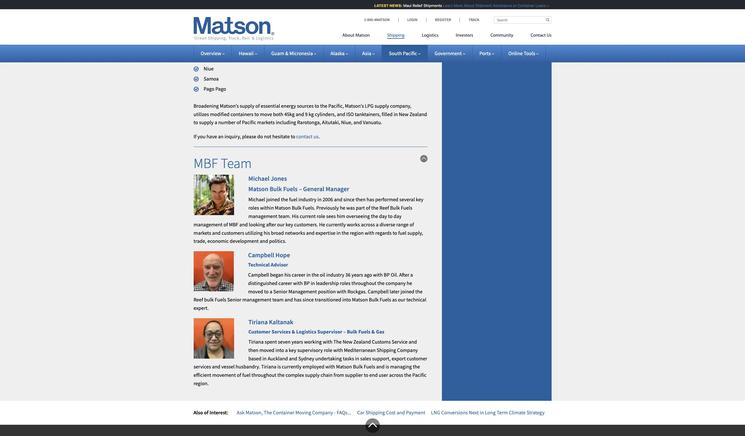Task type: locate. For each thing, give the bounding box(es) containing it.
customer
[[407, 355, 428, 362]]

tiriana for spent
[[249, 339, 264, 345]]

matson up team.
[[275, 205, 291, 211]]

0 vertical spatial new
[[399, 111, 409, 117]]

.
[[319, 133, 320, 140]]

industry inside campbell began his career in the oil industry 36 years ago with bp oil. after a distinguished career with bp in leadership roles throughout the company he moved to a senior management position with rockgas. campbell later joined the reef bulk fuels senior management team and has since transitioned into matson bulk fuels as our technical expert.
[[327, 272, 345, 278]]

matson's up iso
[[345, 103, 364, 109]]

–
[[299, 185, 302, 193], [344, 329, 346, 335]]

1 michael from the top
[[249, 174, 270, 183]]

michael inside michael joined the fuel industry in 2006 and since then has performed several key roles within matson bulk fuels. previously he was part of the reef bulk fuels management team. his current role sees him overseeing the day to day management of mbf and looking after our key customers. he currently works across a diverse range of markets and customers utilizing his broad networks and expertise in the region with regards to fuel supply, trade, economic development and politics.
[[249, 196, 265, 203]]

fuels inside 'tiriana spent seven years working with the new zealand customs service and then moved into a key supervisory role with mediterranean shipping company based in auckland and sydney undertaking tasks in sales support, export customer services and vessel husbandry. tiriana is currently employed with matson bulk fuels and is managing the efficient movement of fuel throughout the complex supply chain from supplier to end user across the pacific region.'
[[364, 364, 376, 370]]

about right more
[[460, 3, 471, 8]]

matson bulk fuels currently supply fuels to the following pacific nations:
[[194, 20, 350, 27]]

1 vertical spatial zealand
[[354, 339, 371, 345]]

guam
[[272, 50, 285, 57]]

the right matson,
[[264, 409, 272, 416]]

with down supervisor
[[323, 339, 333, 345]]

0 vertical spatial moved
[[248, 288, 263, 295]]

markets up trade,
[[194, 230, 211, 236]]

management inside campbell began his career in the oil industry 36 years ago with bp oil. after a distinguished career with bp in leadership roles throughout the company he moved to a senior management position with rockgas. campbell later joined the reef bulk fuels senior management team and has since transitioned into matson bulk fuels as our technical expert.
[[243, 297, 272, 303]]

kaltanak
[[269, 318, 294, 326]]

our up the broad
[[277, 221, 285, 228]]

tiriana down auckland
[[261, 364, 277, 370]]

the right overseeing
[[371, 213, 379, 220]]

the left regularity
[[194, 6, 202, 13]]

is down auckland
[[278, 364, 281, 370]]

1 vertical spatial our
[[398, 297, 406, 303]]

0 horizontal spatial across
[[361, 221, 375, 228]]

technical
[[407, 297, 427, 303]]

and left the 9
[[296, 111, 304, 117]]

jones
[[271, 174, 287, 183]]

is up user
[[386, 364, 390, 370]]

across down managing
[[390, 372, 404, 379]]

tiriana
[[249, 318, 268, 326], [249, 339, 264, 345], [261, 364, 277, 370]]

1 vertical spatial the
[[334, 339, 342, 345]]

he inside michael joined the fuel industry in 2006 and since then has performed several key roles within matson bulk fuels. previously he was part of the reef bulk fuels management team. his current role sees him overseeing the day to day management of mbf and looking after our key customers. he currently works across a diverse range of markets and customers utilizing his broad networks and expertise in the region with regards to fuel supply, trade, economic development and politics.
[[340, 205, 346, 211]]

1 vertical spatial campbell
[[248, 272, 269, 278]]

career down began
[[279, 280, 292, 287]]

online tools link
[[509, 50, 539, 57]]

mbf down you
[[194, 155, 218, 172]]

into
[[343, 297, 351, 303], [276, 347, 284, 354]]

bp left oil.
[[384, 272, 390, 278]]

1 horizontal spatial currently
[[282, 364, 302, 370]]

moved down distinguished
[[248, 288, 263, 295]]

campbell for hope
[[248, 251, 275, 259]]

1 horizontal spatial pago
[[216, 86, 226, 92]]

45kg
[[285, 111, 295, 117]]

None search field
[[494, 16, 552, 24]]

to left end
[[364, 372, 369, 379]]

nations:
[[332, 20, 350, 27]]

the inside broadening matson's supply of essential energy sources to the pacific, matson's lpg supply company, utilizes modified containers to move both 45kg and 9 kg cylinders, and iso tanktainers, filled in new zealand to supply a number of pacific markets including rarotonga, aitutaki, niue, and vanuatu.
[[321, 103, 328, 109]]

markets
[[257, 119, 275, 126], [194, 230, 211, 236]]

1-
[[364, 17, 368, 22]]

markets inside michael joined the fuel industry in 2006 and since then has performed several key roles within matson bulk fuels. previously he was part of the reef bulk fuels management team. his current role sees him overseeing the day to day management of mbf and looking after our key customers. he currently works across a diverse range of markets and customers utilizing his broad networks and expertise in the region with regards to fuel supply, trade, economic development and politics.
[[194, 230, 211, 236]]

1 horizontal spatial his
[[285, 272, 291, 278]]

0 horizontal spatial has
[[294, 297, 302, 303]]

across inside michael joined the fuel industry in 2006 and since then has performed several key roles within matson bulk fuels. previously he was part of the reef bulk fuels management team. his current role sees him overseeing the day to day management of mbf and looking after our key customers. he currently works across a diverse range of markets and customers utilizing his broad networks and expertise in the region with regards to fuel supply, trade, economic development and politics.
[[361, 221, 375, 228]]

1 horizontal spatial logistics
[[422, 33, 439, 38]]

a left diverse
[[376, 221, 379, 228]]

filled
[[382, 111, 393, 117]]

his down after
[[264, 230, 270, 236]]

shipping up support,
[[377, 347, 397, 354]]

to right need
[[296, 6, 301, 13]]

also
[[194, 409, 203, 416]]

fuel up 4matson
[[380, 6, 388, 13]]

his right began
[[285, 272, 291, 278]]

employed
[[303, 364, 325, 370]]

0 vertical spatial since
[[344, 196, 355, 203]]

0 vertical spatial zealand
[[410, 111, 428, 117]]

mbf inside michael joined the fuel industry in 2006 and since then has performed several key roles within matson bulk fuels. previously he was part of the reef bulk fuels management team. his current role sees him overseeing the day to day management of mbf and looking after our key customers. he currently works across a diverse range of markets and customers utilizing his broad networks and expertise in the region with regards to fuel supply, trade, economic development and politics.
[[229, 221, 239, 228]]

tiriana kaltanak
[[249, 318, 294, 326]]

the up cylinders,
[[321, 103, 328, 109]]

into up auckland
[[276, 347, 284, 354]]

2 horizontal spatial the
[[334, 339, 342, 345]]

roles
[[249, 205, 259, 211], [340, 280, 351, 287]]

0 vertical spatial roles
[[249, 205, 259, 211]]

0 horizontal spatial &
[[286, 50, 289, 57]]

2 matson's from the left
[[345, 103, 364, 109]]

2 michael from the top
[[249, 196, 265, 203]]

throughout inside campbell began his career in the oil industry 36 years ago with bp oil. after a distinguished career with bp in leadership roles throughout the company he moved to a senior management position with rockgas. campbell later joined the reef bulk fuels senior management team and has since transitioned into matson bulk fuels as our technical expert.
[[352, 280, 377, 287]]

range
[[397, 221, 409, 228]]

0 vertical spatial mbf
[[194, 155, 218, 172]]

currently down deliveries
[[234, 20, 254, 27]]

leadership
[[316, 280, 339, 287]]

he down after
[[407, 280, 413, 287]]

pacific
[[317, 20, 331, 27], [403, 50, 418, 57], [242, 119, 256, 126], [413, 372, 427, 379]]

1 vertical spatial new
[[343, 339, 353, 345]]

matson
[[194, 20, 210, 27], [356, 33, 370, 38], [249, 185, 269, 193], [275, 205, 291, 211], [352, 297, 368, 303], [336, 364, 352, 370]]

0 horizontal spatial senior
[[228, 297, 242, 303]]

1 horizontal spatial day
[[394, 213, 402, 220]]

2 vertical spatial the
[[264, 409, 272, 416]]

0 horizontal spatial roles
[[249, 205, 259, 211]]

across down overseeing
[[361, 221, 375, 228]]

strategy
[[527, 409, 545, 416]]

1 horizontal spatial years
[[352, 272, 363, 278]]

2 vertical spatial key
[[289, 347, 297, 354]]

general
[[303, 185, 325, 193]]

1 vertical spatial throughout
[[252, 372, 277, 379]]

logistics up the working
[[297, 329, 317, 335]]

tiriana spent seven years working with the new zealand customs service and then moved into a key supervisory role with mediterranean shipping company based in auckland and sydney undertaking tasks in sales support, export customer services and vessel husbandry. tiriana is currently employed with matson bulk fuels and is managing the efficient movement of fuel throughout the complex supply chain from supplier to end user across the pacific region.
[[194, 339, 428, 387]]

1 vertical spatial markets
[[194, 230, 211, 236]]

a down distinguished
[[270, 288, 273, 295]]

the left company
[[378, 280, 385, 287]]

in left 2006
[[318, 196, 322, 203]]

4matson
[[375, 17, 390, 22]]

0 vertical spatial he
[[340, 205, 346, 211]]

of left essential
[[256, 103, 260, 109]]

is
[[278, 364, 281, 370], [386, 364, 390, 370]]

the down managing
[[405, 372, 412, 379]]

and down "utilizing"
[[260, 238, 268, 245]]

0 vertical spatial tiriana
[[249, 318, 268, 326]]

maui
[[400, 3, 408, 8]]

0 horizontal spatial container
[[273, 409, 295, 416]]

niue
[[204, 65, 214, 72]]

2 day from the left
[[394, 213, 402, 220]]

role up he
[[317, 213, 326, 220]]

currently inside michael joined the fuel industry in 2006 and since then has performed several key roles within matson bulk fuels. previously he was part of the reef bulk fuels management team. his current role sees him overseeing the day to day management of mbf and looking after our key customers. he currently works across a diverse range of markets and customers utilizing his broad networks and expertise in the region with regards to fuel supply, trade, economic development and politics.
[[327, 221, 346, 228]]

bulk left the as
[[369, 297, 379, 303]]

zealand inside broadening matson's supply of essential energy sources to the pacific, matson's lpg supply company, utilizes modified containers to move both 45kg and 9 kg cylinders, and iso tanktainers, filled in new zealand to supply a number of pacific markets including rarotonga, aitutaki, niue, and vanuatu.
[[410, 111, 428, 117]]

section
[[435, 0, 559, 401]]

the down customer
[[413, 364, 421, 370]]

about
[[460, 3, 471, 8], [343, 33, 355, 38]]

0 horizontal spatial is
[[278, 364, 281, 370]]

efficient
[[194, 372, 211, 379]]

since down management
[[303, 297, 314, 303]]

zealand inside 'tiriana spent seven years working with the new zealand customs service and then moved into a key supervisory role with mediterranean shipping company based in auckland and sydney undertaking tasks in sales support, export customer services and vessel husbandry. tiriana is currently employed with matson bulk fuels and is managing the efficient movement of fuel throughout the complex supply chain from supplier to end user across the pacific region.'
[[354, 339, 371, 345]]

0 vertical spatial the
[[194, 6, 202, 13]]

and left sydney
[[289, 355, 298, 362]]

0 vertical spatial key
[[416, 196, 424, 203]]

a down modified
[[215, 119, 218, 126]]

0 horizontal spatial the
[[194, 6, 202, 13]]

end
[[370, 372, 378, 379]]

then up part
[[356, 196, 366, 203]]

1 vertical spatial company
[[313, 409, 333, 416]]

shipping inside top menu navigation
[[388, 33, 405, 38]]

0 vertical spatial currently
[[234, 20, 254, 27]]

new up mediterranean
[[343, 339, 353, 345]]

1 vertical spatial reef
[[194, 297, 203, 303]]

0 horizontal spatial zealand
[[354, 339, 371, 345]]

reef inside campbell began his career in the oil industry 36 years ago with bp oil. after a distinguished career with bp in leadership roles throughout the company he moved to a senior management position with rockgas. campbell later joined the reef bulk fuels senior management team and has since transitioned into matson bulk fuels as our technical expert.
[[194, 297, 203, 303]]

1 horizontal spatial industry
[[327, 272, 345, 278]]

backtop image
[[421, 155, 428, 162]]

1 horizontal spatial then
[[356, 196, 366, 203]]

0 vertical spatial –
[[299, 185, 302, 193]]

container right 'or'
[[514, 3, 531, 8]]

1 horizontal spatial matson's
[[345, 103, 364, 109]]

0 horizontal spatial matson's
[[220, 103, 239, 109]]

1 horizontal spatial bp
[[384, 272, 390, 278]]

bp up management
[[304, 280, 310, 287]]

1 vertical spatial since
[[303, 297, 314, 303]]

tiriana down customer
[[249, 339, 264, 345]]

cost
[[386, 409, 396, 416]]

years
[[352, 272, 363, 278], [292, 339, 303, 345]]

container left the moving
[[273, 409, 295, 416]]

hawaii
[[239, 50, 254, 57]]

climate
[[510, 409, 526, 416]]

1 vertical spatial industry
[[327, 272, 345, 278]]

1 vertical spatial career
[[279, 280, 292, 287]]

0 vertical spatial markets
[[257, 119, 275, 126]]

1 vertical spatial container
[[273, 409, 295, 416]]

including
[[276, 119, 296, 126]]

senior up team on the bottom of the page
[[274, 288, 288, 295]]

of down the 'husbandry.'
[[237, 372, 242, 379]]

matson's up modified
[[220, 103, 239, 109]]

michael joined the fuel industry in 2006 and since then has performed several key roles within matson bulk fuels. previously he was part of the reef bulk fuels management team. his current role sees him overseeing the day to day management of mbf and looking after our key customers. he currently works across a diverse range of markets and customers utilizing his broad networks and expertise in the region with regards to fuel supply, trade, economic development and politics.
[[194, 196, 424, 245]]

markets down move
[[257, 119, 275, 126]]

shipments
[[420, 3, 439, 8]]

1 vertical spatial has
[[294, 297, 302, 303]]

0 vertical spatial joined
[[267, 196, 280, 203]]

industry inside michael joined the fuel industry in 2006 and since then has performed several key roles within matson bulk fuels. previously he was part of the reef bulk fuels management team. his current role sees him overseeing the day to day management of mbf and looking after our key customers. he currently works across a diverse range of markets and customers utilizing his broad networks and expertise in the region with regards to fuel supply, trade, economic development and politics.
[[299, 196, 317, 203]]

1 horizontal spatial markets
[[257, 119, 275, 126]]

0 horizontal spatial new
[[343, 339, 353, 345]]

customer
[[249, 329, 271, 335]]

0 horizontal spatial he
[[340, 205, 346, 211]]

matson down rockgas.
[[352, 297, 368, 303]]

0 vertical spatial about
[[460, 3, 471, 8]]

0 vertical spatial role
[[317, 213, 326, 220]]

roles down "36"
[[340, 280, 351, 287]]

1 horizontal spatial reef
[[380, 205, 389, 211]]

our inside campbell began his career in the oil industry 36 years ago with bp oil. after a distinguished career with bp in leadership roles throughout the company he moved to a senior management position with rockgas. campbell later joined the reef bulk fuels senior management team and has since transitioned into matson bulk fuels as our technical expert.
[[398, 297, 406, 303]]

1 vertical spatial role
[[324, 347, 333, 354]]

since
[[344, 196, 355, 203], [303, 297, 314, 303]]

2 vertical spatial currently
[[282, 364, 302, 370]]

1 vertical spatial moved
[[260, 347, 275, 354]]

government link
[[435, 50, 466, 57]]

advisor
[[271, 262, 288, 268]]

1 horizontal spatial joined
[[401, 288, 415, 295]]

campbell for began
[[248, 272, 269, 278]]

then inside michael joined the fuel industry in 2006 and since then has performed several key roles within matson bulk fuels. previously he was part of the reef bulk fuels management team. his current role sees him overseeing the day to day management of mbf and looking after our key customers. he currently works across a diverse range of markets and customers utilizing his broad networks and expertise in the region with regards to fuel supply, trade, economic development and politics.
[[356, 196, 366, 203]]

about matson
[[343, 33, 370, 38]]

1 horizontal spatial zealand
[[410, 111, 428, 117]]

government
[[435, 50, 462, 57]]

car shipping cost and payment
[[358, 409, 426, 416]]

0 vertical spatial shipping
[[388, 33, 405, 38]]

of
[[225, 6, 229, 13], [256, 103, 260, 109], [237, 119, 241, 126], [366, 205, 371, 211], [224, 221, 228, 228], [410, 221, 414, 228], [237, 372, 242, 379], [204, 409, 209, 416]]

1 vertical spatial joined
[[401, 288, 415, 295]]

across inside 'tiriana spent seven years working with the new zealand customs service and then moved into a key supervisory role with mediterranean shipping company based in auckland and sydney undertaking tasks in sales support, export customer services and vessel husbandry. tiriana is currently employed with matson bulk fuels and is managing the efficient movement of fuel throughout the complex supply chain from supplier to end user across the pacific region.'
[[390, 372, 404, 379]]

lng
[[432, 409, 441, 416]]

day
[[380, 213, 388, 220], [394, 213, 402, 220]]

moved inside campbell began his career in the oil industry 36 years ago with bp oil. after a distinguished career with bp in leadership roles throughout the company he moved to a senior management position with rockgas. campbell later joined the reef bulk fuels senior management team and has since transitioned into matson bulk fuels as our technical expert.
[[248, 288, 263, 295]]

please
[[242, 133, 257, 140]]

career up management
[[292, 272, 306, 278]]

aitutaki,
[[322, 119, 340, 126]]

since inside michael joined the fuel industry in 2006 and since then has performed several key roles within matson bulk fuels. previously he was part of the reef bulk fuels management team. his current role sees him overseeing the day to day management of mbf and looking after our key customers. he currently works across a diverse range of markets and customers utilizing his broad networks and expertise in the region with regards to fuel supply, trade, economic development and politics.
[[344, 196, 355, 203]]

technical
[[248, 262, 270, 268]]

throughout inside 'tiriana spent seven years working with the new zealand customs service and then moved into a key supervisory role with mediterranean shipping company based in auckland and sydney undertaking tasks in sales support, export customer services and vessel husbandry. tiriana is currently employed with matson bulk fuels and is managing the efficient movement of fuel throughout the complex supply chain from supplier to end user across the pacific region.'
[[252, 372, 277, 379]]

vessel
[[222, 364, 235, 370]]

2 is from the left
[[386, 364, 390, 370]]

1 vertical spatial mbf
[[229, 221, 239, 228]]

day up diverse
[[380, 213, 388, 220]]

1 vertical spatial senior
[[228, 297, 242, 303]]

asia link
[[363, 50, 375, 57]]

0 vertical spatial industry
[[299, 196, 317, 203]]

pacific down containers
[[242, 119, 256, 126]]

joined inside campbell began his career in the oil industry 36 years ago with bp oil. after a distinguished career with bp in leadership roles throughout the company he moved to a senior management position with rockgas. campbell later joined the reef bulk fuels senior management team and has since transitioned into matson bulk fuels as our technical expert.
[[401, 288, 415, 295]]

footer
[[0, 419, 746, 436]]

has inside michael joined the fuel industry in 2006 and since then has performed several key roles within matson bulk fuels. previously he was part of the reef bulk fuels management team. his current role sees him overseeing the day to day management of mbf and looking after our key customers. he currently works across a diverse range of markets and customers utilizing his broad networks and expertise in the region with regards to fuel supply, trade, economic development and politics.
[[367, 196, 375, 203]]

0 horizontal spatial pago
[[204, 86, 215, 92]]

1 vertical spatial he
[[407, 280, 413, 287]]

0 vertical spatial campbell
[[248, 251, 275, 259]]

company down 'service'
[[398, 347, 418, 354]]

supply inside 'tiriana spent seven years working with the new zealand customs service and then moved into a key supervisory role with mediterranean shipping company based in auckland and sydney undertaking tasks in sales support, export customer services and vessel husbandry. tiriana is currently employed with matson bulk fuels and is managing the efficient movement of fuel throughout the complex supply chain from supplier to end user across the pacific region.'
[[305, 372, 320, 379]]

a right after
[[411, 272, 413, 278]]

matson inside michael joined the fuel industry in 2006 and since then has performed several key roles within matson bulk fuels. previously he was part of the reef bulk fuels management team. his current role sees him overseeing the day to day management of mbf and looking after our key customers. he currently works across a diverse range of markets and customers utilizing his broad networks and expertise in the region with regards to fuel supply, trade, economic development and politics.
[[275, 205, 291, 211]]

campbell began his career in the oil industry 36 years ago with bp oil. after a distinguished career with bp in leadership roles throughout the company he moved to a senior management position with rockgas. campbell later joined the reef bulk fuels senior management team and has since transitioned into matson bulk fuels as our technical expert.
[[194, 272, 427, 312]]

in up 1-800-4matson
[[375, 6, 379, 13]]

1 horizontal spatial into
[[343, 297, 351, 303]]

role inside 'tiriana spent seven years working with the new zealand customs service and then moved into a key supervisory role with mediterranean shipping company based in auckland and sydney undertaking tasks in sales support, export customer services and vessel husbandry. tiriana is currently employed with matson bulk fuels and is managing the efficient movement of fuel throughout the complex supply chain from supplier to end user across the pacific region.'
[[324, 347, 333, 354]]

lng conversions next in long term climate strategy
[[432, 409, 545, 416]]

his inside michael joined the fuel industry in 2006 and since then has performed several key roles within matson bulk fuels. previously he was part of the reef bulk fuels management team. his current role sees him overseeing the day to day management of mbf and looking after our key customers. he currently works across a diverse range of markets and customers utilizing his broad networks and expertise in the region with regards to fuel supply, trade, economic development and politics.
[[264, 230, 270, 236]]

part
[[356, 205, 365, 211]]

the
[[276, 6, 283, 13], [287, 20, 294, 27], [321, 103, 328, 109], [281, 196, 288, 203], [372, 205, 379, 211], [371, 213, 379, 220], [342, 230, 349, 236], [312, 272, 319, 278], [378, 280, 385, 287], [416, 288, 423, 295], [413, 364, 421, 370], [278, 372, 285, 379], [405, 372, 412, 379]]

roles inside campbell began his career in the oil industry 36 years ago with bp oil. after a distinguished career with bp in leadership roles throughout the company he moved to a senior management position with rockgas. campbell later joined the reef bulk fuels senior management team and has since transitioned into matson bulk fuels as our technical expert.
[[340, 280, 351, 287]]

to
[[296, 6, 301, 13], [282, 20, 286, 27], [315, 103, 320, 109], [255, 111, 259, 117], [194, 119, 198, 126], [291, 133, 296, 140], [389, 213, 393, 220], [393, 230, 398, 236], [264, 288, 269, 295], [364, 372, 369, 379]]

sales
[[361, 355, 372, 362]]

bulk down regularity
[[211, 20, 221, 27]]

2 vertical spatial management
[[243, 297, 272, 303]]

and inside campbell began his career in the oil industry 36 years ago with bp oil. after a distinguished career with bp in leadership roles throughout the company he moved to a senior management position with rockgas. campbell later joined the reef bulk fuels senior management team and has since transitioned into matson bulk fuels as our technical expert.
[[285, 297, 293, 303]]

1 vertical spatial roles
[[340, 280, 351, 287]]

a inside 'tiriana spent seven years working with the new zealand customs service and then moved into a key supervisory role with mediterranean shipping company based in auckland and sydney undertaking tasks in sales support, export customer services and vessel husbandry. tiriana is currently employed with matson bulk fuels and is managing the efficient movement of fuel throughout the complex supply chain from supplier to end user across the pacific region.'
[[285, 347, 288, 354]]

user
[[379, 372, 389, 379]]

search image
[[547, 18, 550, 22]]

the down need
[[287, 20, 294, 27]]

0 horizontal spatial mbf
[[194, 155, 218, 172]]

do
[[258, 133, 263, 140]]

lpg
[[365, 103, 374, 109]]

key down seven
[[289, 347, 297, 354]]

with right region
[[365, 230, 375, 236]]

a down seven
[[285, 347, 288, 354]]

0 horizontal spatial industry
[[299, 196, 317, 203]]

since up was
[[344, 196, 355, 203]]

supply down utilizes on the top left
[[199, 119, 214, 126]]

joined inside michael joined the fuel industry in 2006 and since then has performed several key roles within matson bulk fuels. previously he was part of the reef bulk fuels management team. his current role sees him overseeing the day to day management of mbf and looking after our key customers. he currently works across a diverse range of markets and customers utilizing his broad networks and expertise in the region with regards to fuel supply, trade, economic development and politics.
[[267, 196, 280, 203]]

management down within
[[249, 213, 278, 220]]

overseeing
[[347, 213, 370, 220]]

husbandry.
[[236, 364, 260, 370]]

0 horizontal spatial since
[[303, 297, 314, 303]]

fuels down several
[[401, 205, 413, 211]]

1 horizontal spatial senior
[[274, 288, 288, 295]]

0 horizontal spatial joined
[[267, 196, 280, 203]]

the regularity of deliveries eliminates the need to maintain substantial investments in fuel farms.
[[194, 6, 403, 13]]

0 vertical spatial across
[[361, 221, 375, 228]]

matson up tonga
[[194, 20, 210, 27]]

matson inside top menu navigation
[[356, 33, 370, 38]]

2 horizontal spatial &
[[372, 329, 375, 335]]

and right team on the bottom of the page
[[285, 297, 293, 303]]

oil
[[320, 272, 326, 278]]

day up range
[[394, 213, 402, 220]]

in right based
[[263, 355, 267, 362]]

he
[[340, 205, 346, 211], [407, 280, 413, 287]]

1 vertical spatial management
[[194, 221, 223, 228]]

1 horizontal spatial roles
[[340, 280, 351, 287]]

1 vertical spatial michael
[[249, 196, 265, 203]]

of left deliveries
[[225, 6, 229, 13]]

substantial
[[322, 6, 346, 13]]

senior
[[274, 288, 288, 295], [228, 297, 242, 303]]

logistics inside top menu navigation
[[422, 33, 439, 38]]

pacific left nations:
[[317, 20, 331, 27]]

role inside michael joined the fuel industry in 2006 and since then has performed several key roles within matson bulk fuels. previously he was part of the reef bulk fuels management team. his current role sees him overseeing the day to day management of mbf and looking after our key customers. he currently works across a diverse range of markets and customers utilizing his broad networks and expertise in the region with regards to fuel supply, trade, economic development and politics.
[[317, 213, 326, 220]]

supervisor
[[318, 329, 343, 335]]

tiriana for kaltanak
[[249, 318, 268, 326]]

0 vertical spatial logistics
[[422, 33, 439, 38]]

0 horizontal spatial about
[[343, 33, 355, 38]]

position
[[318, 288, 336, 295]]

bulk down performed
[[391, 205, 400, 211]]

zealand up mediterranean
[[354, 339, 371, 345]]

of up supply,
[[410, 221, 414, 228]]

1 horizontal spatial is
[[386, 364, 390, 370]]

working
[[304, 339, 322, 345]]

1 vertical spatial bp
[[304, 280, 310, 287]]

years right seven
[[292, 339, 303, 345]]

supervisory
[[298, 347, 323, 354]]

he left was
[[340, 205, 346, 211]]

islands
[[216, 45, 232, 52]]

cook
[[204, 45, 215, 52]]

conversions
[[442, 409, 468, 416]]

to down diverse
[[393, 230, 398, 236]]

1 horizontal spatial company
[[398, 347, 418, 354]]

2 pago from the left
[[216, 86, 226, 92]]

logistics down register link
[[422, 33, 439, 38]]

supplier
[[345, 372, 363, 379]]

1 horizontal spatial –
[[344, 329, 346, 335]]



Task type: vqa. For each thing, say whether or not it's contained in the screenshot.
If you have an inquiry, please do not hesitate to contact us .
yes



Task type: describe. For each thing, give the bounding box(es) containing it.
the up the technical
[[416, 288, 423, 295]]

hawaii link
[[239, 50, 257, 57]]

to down utilizes on the top left
[[194, 119, 198, 126]]

began
[[270, 272, 284, 278]]

of up "customers"
[[224, 221, 228, 228]]

our inside michael joined the fuel industry in 2006 and since then has performed several key roles within matson bulk fuels. previously he was part of the reef bulk fuels management team. his current role sees him overseeing the day to day management of mbf and looking after our key customers. he currently works across a diverse range of markets and customers utilizing his broad networks and expertise in the region with regards to fuel supply, trade, economic development and politics.
[[277, 221, 285, 228]]

kg
[[309, 111, 314, 117]]

service
[[392, 339, 408, 345]]

to inside campbell began his career in the oil industry 36 years ago with bp oil. after a distinguished career with bp in leadership roles throughout the company he moved to a senior management position with rockgas. campbell later joined the reef bulk fuels senior management team and has since transitioned into matson bulk fuels as our technical expert.
[[264, 288, 269, 295]]

0 horizontal spatial company
[[313, 409, 333, 416]]

of down containers
[[237, 119, 241, 126]]

fuels right bulk
[[215, 297, 226, 303]]

fuels left the as
[[380, 297, 392, 303]]

1 vertical spatial –
[[344, 329, 346, 335]]

micronesia
[[290, 50, 313, 57]]

1-800-4matson link
[[364, 17, 399, 22]]

both
[[273, 111, 284, 117]]

from
[[334, 372, 344, 379]]

cook islands
[[204, 45, 232, 52]]

years inside campbell began his career in the oil industry 36 years ago with bp oil. after a distinguished career with bp in leadership roles throughout the company he moved to a senior management position with rockgas. campbell later joined the reef bulk fuels senior management team and has since transitioned into matson bulk fuels as our technical expert.
[[352, 272, 363, 278]]

and right cost
[[397, 409, 405, 416]]

new inside 'tiriana spent seven years working with the new zealand customs service and then moved into a key supervisory role with mediterranean shipping company based in auckland and sydney undertaking tasks in sales support, export customer services and vessel husbandry. tiriana is currently employed with matson bulk fuels and is managing the efficient movement of fuel throughout the complex supply chain from supplier to end user across the pacific region.'
[[343, 339, 353, 345]]

iso
[[347, 111, 354, 117]]

matson bulk fuels – general manager
[[249, 185, 350, 193]]

technical advisor
[[248, 262, 288, 268]]

to right fuels
[[282, 20, 286, 27]]

lng conversions next in long term climate strategy link
[[432, 409, 545, 416]]

fuels down deliveries
[[222, 20, 233, 27]]

michael for joined
[[249, 196, 265, 203]]

logistics link
[[414, 30, 448, 42]]

interest:
[[210, 409, 229, 416]]

the left the oil
[[312, 272, 319, 278]]

broadening matson's supply of essential energy sources to the pacific, matson's lpg supply company, utilizes modified containers to move both 45kg and 9 kg cylinders, and iso tanktainers, filled in new zealand to supply a number of pacific markets including rarotonga, aitutaki, niue, and vanuatu.
[[194, 103, 428, 126]]

0 horizontal spatial –
[[299, 185, 302, 193]]

bulk inside campbell began his career in the oil industry 36 years ago with bp oil. after a distinguished career with bp in leadership roles throughout the company he moved to a senior management position with rockgas. campbell later joined the reef bulk fuels senior management team and has since transitioned into matson bulk fuels as our technical expert.
[[369, 297, 379, 303]]

of right also
[[204, 409, 209, 416]]

support,
[[373, 355, 391, 362]]

investments
[[347, 6, 374, 13]]

investors
[[456, 33, 474, 38]]

0 vertical spatial career
[[292, 272, 306, 278]]

latest
[[371, 3, 385, 8]]

regularity
[[203, 6, 224, 13]]

his inside campbell began his career in the oil industry 36 years ago with bp oil. after a distinguished career with bp in leadership roles throughout the company he moved to a senior management position with rockgas. campbell later joined the reef bulk fuels senior management team and has since transitioned into matson bulk fuels as our technical expert.
[[285, 272, 291, 278]]

regards
[[376, 230, 392, 236]]

0 horizontal spatial bp
[[304, 280, 310, 287]]

0 vertical spatial bp
[[384, 272, 390, 278]]

login
[[408, 17, 418, 22]]

since inside campbell began his career in the oil industry 36 years ago with bp oil. after a distinguished career with bp in leadership roles throughout the company he moved to a senior management position with rockgas. campbell later joined the reef bulk fuels senior management team and has since transitioned into matson bulk fuels as our technical expert.
[[303, 297, 314, 303]]

1 matson's from the left
[[220, 103, 239, 109]]

the left complex
[[278, 372, 285, 379]]

following
[[296, 20, 316, 27]]

his
[[292, 213, 299, 220]]

matson inside campbell began his career in the oil industry 36 years ago with bp oil. after a distinguished career with bp in leadership roles throughout the company he moved to a senior management position with rockgas. campbell later joined the reef bulk fuels senior management team and has since transitioned into matson bulk fuels as our technical expert.
[[352, 297, 368, 303]]

about inside top menu navigation
[[343, 33, 355, 38]]

and down customers.
[[307, 230, 315, 236]]

of inside 'tiriana spent seven years working with the new zealand customs service and then moved into a key supervisory role with mediterranean shipping company based in auckland and sydney undertaking tasks in sales support, export customer services and vessel husbandry. tiriana is currently employed with matson bulk fuels and is managing the efficient movement of fuel throughout the complex supply chain from supplier to end user across the pacific region.'
[[237, 372, 242, 379]]

with inside michael joined the fuel industry in 2006 and since then has performed several key roles within matson bulk fuels. previously he was part of the reef bulk fuels management team. his current role sees him overseeing the day to day management of mbf and looking after our key customers. he currently works across a diverse range of markets and customers utilizing his broad networks and expertise in the region with regards to fuel supply, trade, economic development and politics.
[[365, 230, 375, 236]]

and up "utilizing"
[[240, 221, 248, 228]]

1 vertical spatial key
[[286, 221, 293, 228]]

michael for jones
[[249, 174, 270, 183]]

alaska
[[331, 50, 345, 57]]

key inside 'tiriana spent seven years working with the new zealand customs service and then moved into a key supervisory role with mediterranean shipping company based in auckland and sydney undertaking tasks in sales support, export customer services and vessel husbandry. tiriana is currently employed with matson bulk fuels and is managing the efficient movement of fuel throughout the complex supply chain from supplier to end user across the pacific region.'
[[289, 347, 297, 354]]

to up diverse
[[389, 213, 393, 220]]

backtop image
[[366, 419, 380, 433]]

in left the sales
[[355, 355, 360, 362]]

and left iso
[[337, 111, 346, 117]]

supply up filled
[[375, 103, 390, 109]]

region.
[[194, 380, 209, 387]]

he
[[320, 221, 325, 228]]

vanuatu
[[204, 55, 222, 62]]

pacific inside 'tiriana spent seven years working with the new zealand customs service and then moved into a key supervisory role with mediterranean shipping company based in auckland and sydney undertaking tasks in sales support, export customer services and vessel husbandry. tiriana is currently employed with matson bulk fuels and is managing the efficient movement of fuel throughout the complex supply chain from supplier to end user across the pacific region.'
[[413, 372, 427, 379]]

in inside broadening matson's supply of essential energy sources to the pacific, matson's lpg supply company, utilizes modified containers to move both 45kg and 9 kg cylinders, and iso tanktainers, filled in new zealand to supply a number of pacific markets including rarotonga, aitutaki, niue, and vanuatu.
[[394, 111, 398, 117]]

into inside 'tiriana spent seven years working with the new zealand customs service and then moved into a key supervisory role with mediterranean shipping company based in auckland and sydney undertaking tasks in sales support, export customer services and vessel husbandry. tiriana is currently employed with matson bulk fuels and is managing the efficient movement of fuel throughout the complex supply chain from supplier to end user across the pacific region.'
[[276, 347, 284, 354]]

in up management
[[311, 280, 315, 287]]

track
[[469, 17, 480, 22]]

years inside 'tiriana spent seven years working with the new zealand customs service and then moved into a key supervisory role with mediterranean shipping company based in auckland and sydney undertaking tasks in sales support, export customer services and vessel husbandry. tiriana is currently employed with matson bulk fuels and is managing the efficient movement of fuel throughout the complex supply chain from supplier to end user across the pacific region.'
[[292, 339, 303, 345]]

roles inside michael joined the fuel industry in 2006 and since then has performed several key roles within matson bulk fuels. previously he was part of the reef bulk fuels management team. his current role sees him overseeing the day to day management of mbf and looking after our key customers. he currently works across a diverse range of markets and customers utilizing his broad networks and expertise in the region with regards to fuel supply, trade, economic development and politics.
[[249, 205, 259, 211]]

him
[[337, 213, 346, 220]]

the left region
[[342, 230, 349, 236]]

in left the oil
[[307, 272, 311, 278]]

ports
[[480, 50, 491, 57]]

a inside michael joined the fuel industry in 2006 and since then has performed several key roles within matson bulk fuels. previously he was part of the reef bulk fuels management team. his current role sees him overseeing the day to day management of mbf and looking after our key customers. he currently works across a diverse range of markets and customers utilizing his broad networks and expertise in the region with regards to fuel supply, trade, economic development and politics.
[[376, 221, 379, 228]]

economic
[[208, 238, 229, 245]]

community
[[491, 33, 514, 38]]

Search search field
[[494, 16, 552, 24]]

within
[[260, 205, 274, 211]]

export
[[392, 355, 406, 362]]

currently inside 'tiriana spent seven years working with the new zealand customs service and then moved into a key supervisory role with mediterranean shipping company based in auckland and sydney undertaking tasks in sales support, export customer services and vessel husbandry. tiriana is currently employed with matson bulk fuels and is managing the efficient movement of fuel throughout the complex supply chain from supplier to end user across the pacific region.'
[[282, 364, 302, 370]]

or
[[510, 3, 513, 8]]

1 horizontal spatial the
[[264, 409, 272, 416]]

with up undertaking
[[334, 347, 343, 354]]

bulk up mediterranean
[[347, 329, 358, 335]]

fuels inside michael joined the fuel industry in 2006 and since then has performed several key roles within matson bulk fuels. previously he was part of the reef bulk fuels management team. his current role sees him overseeing the day to day management of mbf and looking after our key customers. he currently works across a diverse range of markets and customers utilizing his broad networks and expertise in the region with regards to fuel supply, trade, economic development and politics.
[[401, 205, 413, 211]]

utilizing
[[246, 230, 263, 236]]

in right next
[[480, 409, 485, 416]]

he inside campbell began his career in the oil industry 36 years ago with bp oil. after a distinguished career with bp in leadership roles throughout the company he moved to a senior management position with rockgas. campbell later joined the reef bulk fuels senior management team and has since transitioned into matson bulk fuels as our technical expert.
[[407, 280, 413, 287]]

1 horizontal spatial &
[[292, 329, 296, 335]]

reef inside michael joined the fuel industry in 2006 and since then has performed several key roles within matson bulk fuels. previously he was part of the reef bulk fuels management team. his current role sees him overseeing the day to day management of mbf and looking after our key customers. he currently works across a diverse range of markets and customers utilizing his broad networks and expertise in the region with regards to fuel supply, trade, economic development and politics.
[[380, 205, 389, 211]]

with right ago
[[374, 272, 383, 278]]

and down support,
[[377, 364, 385, 370]]

to inside 'tiriana spent seven years working with the new zealand customs service and then moved into a key supervisory role with mediterranean shipping company based in auckland and sydney undertaking tasks in sales support, export customer services and vessel husbandry. tiriana is currently employed with matson bulk fuels and is managing the efficient movement of fuel throughout the complex supply chain from supplier to end user across the pacific region.'
[[364, 372, 369, 379]]

eliminates
[[252, 6, 275, 13]]

fuels left gas
[[359, 329, 371, 335]]

markets inside broadening matson's supply of essential energy sources to the pacific, matson's lpg supply company, utilizes modified containers to move both 45kg and 9 kg cylinders, and iso tanktainers, filled in new zealand to supply a number of pacific markets including rarotonga, aitutaki, niue, and vanuatu.
[[257, 119, 275, 126]]

tonga
[[204, 35, 217, 42]]

0 horizontal spatial currently
[[234, 20, 254, 27]]

with right position
[[337, 288, 347, 295]]

contact us link
[[523, 30, 552, 42]]

matson,
[[246, 409, 263, 416]]

assistance
[[490, 3, 509, 8]]

fuels down the jones
[[284, 185, 298, 193]]

1 day from the left
[[380, 213, 388, 220]]

car shipping cost and payment link
[[358, 409, 426, 416]]

later
[[390, 288, 400, 295]]

1 horizontal spatial about
[[460, 3, 471, 8]]

blue matson logo with ocean, shipping, truck, rail and logistics written beneath it. image
[[194, 17, 275, 41]]

-
[[334, 409, 336, 416]]

the left need
[[276, 6, 283, 13]]

and right 2006
[[334, 196, 343, 203]]

transitioned
[[315, 297, 342, 303]]

ask matson, the container moving company - faqs... link
[[237, 409, 352, 416]]

fuels
[[270, 20, 281, 27]]

and up economic
[[212, 230, 221, 236]]

vanuatu.
[[363, 119, 383, 126]]

fuels.
[[303, 205, 316, 211]]

1 horizontal spatial container
[[514, 3, 531, 8]]

has inside campbell began his career in the oil industry 36 years ago with bp oil. after a distinguished career with bp in leadership roles throughout the company he moved to a senior management position with rockgas. campbell later joined the reef bulk fuels senior management team and has since transitioned into matson bulk fuels as our technical expert.
[[294, 297, 302, 303]]

bulk down the jones
[[270, 185, 282, 193]]

ask matson, the container moving company - faqs...
[[237, 409, 352, 416]]

0 horizontal spatial logistics
[[297, 329, 317, 335]]

diverse
[[380, 221, 396, 228]]

into inside campbell began his career in the oil industry 36 years ago with bp oil. after a distinguished career with bp in leadership roles throughout the company he moved to a senior management position with rockgas. campbell later joined the reef bulk fuels senior management team and has since transitioned into matson bulk fuels as our technical expert.
[[343, 297, 351, 303]]

pacific inside broadening matson's supply of essential energy sources to the pacific, matson's lpg supply company, utilizes modified containers to move both 45kg and 9 kg cylinders, and iso tanktainers, filled in new zealand to supply a number of pacific markets including rarotonga, aitutaki, niue, and vanuatu.
[[242, 119, 256, 126]]

about matson link
[[343, 30, 379, 42]]

supply up containers
[[240, 103, 255, 109]]

fuel inside 'tiriana spent seven years working with the new zealand customs service and then moved into a key supervisory role with mediterranean shipping company based in auckland and sydney undertaking tasks in sales support, export customer services and vessel husbandry. tiriana is currently employed with matson bulk fuels and is managing the efficient movement of fuel throughout the complex supply chain from supplier to end user across the pacific region.'
[[243, 372, 251, 379]]

need
[[284, 6, 295, 13]]

2 vertical spatial shipping
[[366, 409, 385, 416]]

samoa
[[204, 75, 219, 82]]

farms.
[[389, 6, 403, 13]]

sources
[[297, 103, 314, 109]]

supply left fuels
[[255, 20, 269, 27]]

fuel down the 'matson bulk fuels – general manager'
[[289, 196, 298, 203]]

>
[[544, 3, 546, 8]]

in right the expertise
[[337, 230, 341, 236]]

and up movement
[[212, 364, 221, 370]]

movement
[[213, 372, 236, 379]]

loans
[[532, 3, 543, 8]]

and right 'service'
[[409, 339, 417, 345]]

2 vertical spatial tiriana
[[261, 364, 277, 370]]

and right niue, in the top of the page
[[354, 119, 362, 126]]

the right part
[[372, 205, 379, 211]]

south pacific
[[389, 50, 418, 57]]

faqs...
[[337, 409, 352, 416]]

michael jones
[[249, 174, 287, 183]]

distinguished
[[248, 280, 278, 287]]

with down undertaking
[[326, 364, 335, 370]]

the inside 'tiriana spent seven years working with the new zealand customs service and then moved into a key supervisory role with mediterranean shipping company based in auckland and sydney undertaking tasks in sales support, export customer services and vessel husbandry. tiriana is currently employed with matson bulk fuels and is managing the efficient movement of fuel throughout the complex supply chain from supplier to end user across the pacific region.'
[[334, 339, 342, 345]]

bulk inside 'tiriana spent seven years working with the new zealand customs service and then moved into a key supervisory role with mediterranean shipping company based in auckland and sydney undertaking tasks in sales support, export customer services and vessel husbandry. tiriana is currently employed with matson bulk fuels and is managing the efficient movement of fuel throughout the complex supply chain from supplier to end user across the pacific region.'
[[353, 364, 363, 370]]

spent
[[265, 339, 277, 345]]

login link
[[399, 17, 427, 22]]

moved inside 'tiriana spent seven years working with the new zealand customs service and then moved into a key supervisory role with mediterranean shipping company based in auckland and sydney undertaking tasks in sales support, export customer services and vessel husbandry. tiriana is currently employed with matson bulk fuels and is managing the efficient movement of fuel throughout the complex supply chain from supplier to end user across the pacific region.'
[[260, 347, 275, 354]]

a inside broadening matson's supply of essential energy sources to the pacific, matson's lpg supply company, utilizes modified containers to move both 45kg and 9 kg cylinders, and iso tanktainers, filled in new zealand to supply a number of pacific markets including rarotonga, aitutaki, niue, and vanuatu.
[[215, 119, 218, 126]]

1 pago from the left
[[204, 86, 215, 92]]

news:
[[386, 3, 399, 8]]

broadening
[[194, 103, 219, 109]]

pacific,
[[329, 103, 344, 109]]

to left move
[[255, 111, 259, 117]]

the up team.
[[281, 196, 288, 203]]

current
[[300, 213, 316, 220]]

1 is from the left
[[278, 364, 281, 370]]

to right "sources"
[[315, 103, 320, 109]]

company inside 'tiriana spent seven years working with the new zealand customs service and then moved into a key supervisory role with mediterranean shipping company based in auckland and sydney undertaking tasks in sales support, export customer services and vessel husbandry. tiriana is currently employed with matson bulk fuels and is managing the efficient movement of fuel throughout the complex supply chain from supplier to end user across the pacific region.'
[[398, 347, 418, 354]]

new inside broadening matson's supply of essential energy sources to the pacific, matson's lpg supply company, utilizes modified containers to move both 45kg and 9 kg cylinders, and iso tanktainers, filled in new zealand to supply a number of pacific markets including rarotonga, aitutaki, niue, and vanuatu.
[[399, 111, 409, 117]]

matson down michael jones
[[249, 185, 269, 193]]

top menu navigation
[[343, 30, 552, 42]]

then inside 'tiriana spent seven years working with the new zealand customs service and then moved into a key supervisory role with mediterranean shipping company based in auckland and sydney undertaking tasks in sales support, export customer services and vessel husbandry. tiriana is currently employed with matson bulk fuels and is managing the efficient movement of fuel throughout the complex supply chain from supplier to end user across the pacific region.'
[[249, 347, 259, 354]]

chain
[[321, 372, 333, 379]]

0 vertical spatial senior
[[274, 288, 288, 295]]

overview
[[201, 50, 221, 57]]

fuel down range
[[399, 230, 407, 236]]

latest news: maui relief shipments learn more about shipment assistance or container loans >
[[371, 3, 546, 8]]

management
[[289, 288, 317, 295]]

bulk up his
[[292, 205, 302, 211]]

pacific right south
[[403, 50, 418, 57]]

of right part
[[366, 205, 371, 211]]

us
[[314, 133, 319, 140]]

complex
[[286, 372, 304, 379]]

shipping inside 'tiriana spent seven years working with the new zealand customs service and then moved into a key supervisory role with mediterranean shipping company based in auckland and sydney undertaking tasks in sales support, export customer services and vessel husbandry. tiriana is currently employed with matson bulk fuels and is managing the efficient movement of fuel throughout the complex supply chain from supplier to end user across the pacific region.'
[[377, 347, 397, 354]]

shipment
[[472, 3, 489, 8]]

you
[[198, 133, 206, 140]]

undertaking
[[316, 355, 342, 362]]

company
[[386, 280, 406, 287]]

with up management
[[293, 280, 303, 287]]

contact us
[[531, 33, 552, 38]]

expert.
[[194, 305, 209, 312]]

to left 'contact'
[[291, 133, 296, 140]]

0 vertical spatial management
[[249, 213, 278, 220]]

2 vertical spatial campbell
[[368, 288, 389, 295]]

matson inside 'tiriana spent seven years working with the new zealand customs service and then moved into a key supervisory role with mediterranean shipping company based in auckland and sydney undertaking tasks in sales support, export customer services and vessel husbandry. tiriana is currently employed with matson bulk fuels and is managing the efficient movement of fuel throughout the complex supply chain from supplier to end user across the pacific region.'
[[336, 364, 352, 370]]

essential
[[261, 103, 280, 109]]



